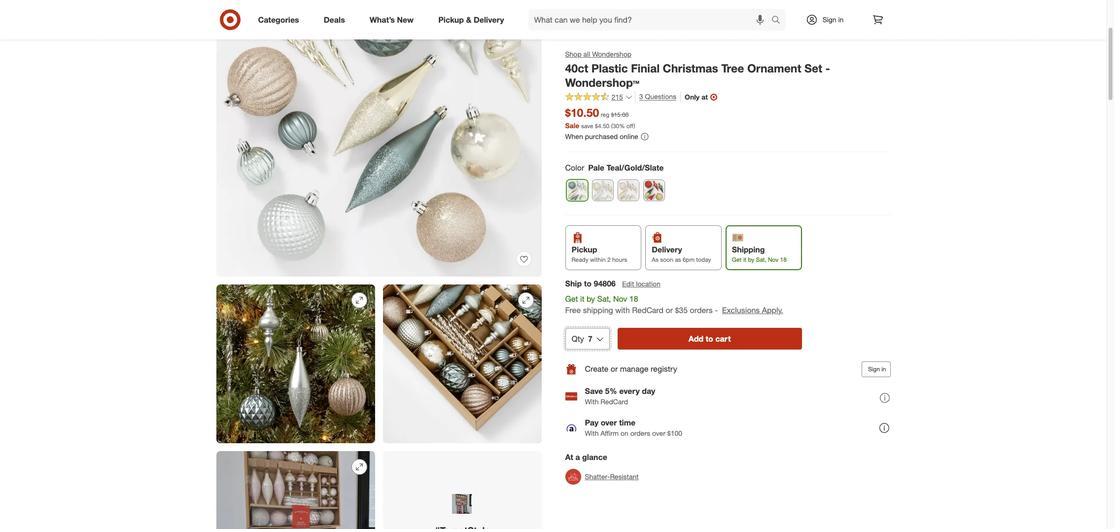Task type: locate. For each thing, give the bounding box(es) containing it.
orders inside get it by sat, nov 18 free shipping with redcard or $35 orders - exclusions apply.
[[690, 305, 713, 315]]

0 horizontal spatial delivery
[[474, 15, 504, 24]]

teal/gold/slate
[[607, 163, 664, 173]]

-
[[826, 61, 830, 75], [715, 305, 718, 315]]

1 vertical spatial or
[[611, 364, 618, 374]]

orders right $35
[[690, 305, 713, 315]]

by
[[748, 256, 754, 263], [587, 294, 595, 304]]

it down shipping
[[743, 256, 746, 263]]

- left exclusions
[[715, 305, 718, 315]]

color
[[565, 163, 584, 173]]

1 horizontal spatial or
[[666, 305, 673, 315]]

0 vertical spatial to
[[584, 279, 592, 288]]

when purchased online
[[565, 132, 638, 141]]

sat,
[[756, 256, 766, 263], [597, 294, 611, 304]]

get
[[732, 256, 742, 263], [565, 294, 578, 304]]

1 horizontal spatial it
[[743, 256, 746, 263]]

over
[[601, 418, 617, 428], [652, 429, 666, 437]]

&
[[466, 15, 472, 24]]

orders right on
[[630, 429, 650, 437]]

1 horizontal spatial sat,
[[756, 256, 766, 263]]

1 horizontal spatial delivery
[[652, 244, 682, 254]]

$10.50 reg $15.00 sale save $ 4.50 ( 30 % off )
[[565, 106, 635, 130]]

3 questions link
[[635, 91, 676, 103]]

1 horizontal spatial pickup
[[572, 244, 597, 254]]

0 vertical spatial it
[[743, 256, 746, 263]]

exclusions apply. link
[[722, 305, 783, 315]]

shipping
[[732, 244, 765, 254]]

- inside get it by sat, nov 18 free shipping with redcard or $35 orders - exclusions apply.
[[715, 305, 718, 315]]

or right "create" in the right bottom of the page
[[611, 364, 618, 374]]

or inside get it by sat, nov 18 free shipping with redcard or $35 orders - exclusions apply.
[[666, 305, 673, 315]]

0 vertical spatial by
[[748, 256, 754, 263]]

$100
[[667, 429, 682, 437]]

affirm
[[601, 429, 619, 437]]

0 vertical spatial or
[[666, 305, 673, 315]]

shatter-resistant button
[[565, 466, 639, 487]]

get up free
[[565, 294, 578, 304]]

1 vertical spatial sign
[[868, 365, 880, 373]]

delivery right &
[[474, 15, 504, 24]]

$35
[[675, 305, 688, 315]]

exclusions
[[722, 305, 760, 315]]

pale teal/gold/slate image
[[567, 180, 587, 201]]

2 with from the top
[[585, 429, 599, 437]]

0 horizontal spatial it
[[580, 294, 584, 304]]

0 horizontal spatial orders
[[630, 429, 650, 437]]

within
[[590, 256, 606, 263]]

0 horizontal spatial by
[[587, 294, 595, 304]]

1 vertical spatial pickup
[[572, 244, 597, 254]]

1 horizontal spatial sign
[[868, 365, 880, 373]]

1 vertical spatial sat,
[[597, 294, 611, 304]]

ready
[[572, 256, 589, 263]]

1 vertical spatial delivery
[[652, 244, 682, 254]]

0 vertical spatial sign
[[823, 15, 836, 24]]

on
[[621, 429, 628, 437]]

0 vertical spatial redcard
[[632, 305, 664, 315]]

redcard down 5%
[[601, 397, 628, 406]]

1 vertical spatial it
[[580, 294, 584, 304]]

0 vertical spatial sat,
[[756, 256, 766, 263]]

1 horizontal spatial 18
[[780, 256, 787, 263]]

0 vertical spatial 18
[[780, 256, 787, 263]]

1 vertical spatial with
[[585, 429, 599, 437]]

by down shipping
[[748, 256, 754, 263]]

orders
[[690, 305, 713, 315], [630, 429, 650, 437]]

1 horizontal spatial in
[[882, 365, 886, 373]]

over left the $100
[[652, 429, 666, 437]]

to for 94806
[[584, 279, 592, 288]]

0 vertical spatial over
[[601, 418, 617, 428]]

1 horizontal spatial sign in
[[868, 365, 886, 373]]

with
[[615, 305, 630, 315]]

redcard
[[632, 305, 664, 315], [601, 397, 628, 406]]

shipping
[[583, 305, 613, 315]]

it up free
[[580, 294, 584, 304]]

wondershop
[[592, 50, 632, 58]]

get inside get it by sat, nov 18 free shipping with redcard or $35 orders - exclusions apply.
[[565, 294, 578, 304]]

ship to 94806
[[565, 279, 616, 288]]

0 vertical spatial pickup
[[438, 15, 464, 24]]

nov
[[768, 256, 779, 263], [613, 294, 627, 304]]

shatter-
[[585, 472, 610, 481]]

to right ship
[[584, 279, 592, 288]]

wondershop™
[[565, 75, 639, 89]]

0 vertical spatial -
[[826, 61, 830, 75]]

sat, down shipping
[[756, 256, 766, 263]]

1 with from the top
[[585, 397, 599, 406]]

with down pay
[[585, 429, 599, 437]]

1 vertical spatial -
[[715, 305, 718, 315]]

0 horizontal spatial nov
[[613, 294, 627, 304]]

0 vertical spatial in
[[838, 15, 844, 24]]

all
[[584, 50, 590, 58]]

1 horizontal spatial to
[[706, 334, 713, 343]]

color pale teal/gold/slate
[[565, 163, 664, 173]]

pickup left &
[[438, 15, 464, 24]]

what's
[[370, 15, 395, 24]]

with down save
[[585, 397, 599, 406]]

0 horizontal spatial redcard
[[601, 397, 628, 406]]

shipping get it by sat, nov 18
[[732, 244, 787, 263]]

0 horizontal spatial sign
[[823, 15, 836, 24]]

0 horizontal spatial over
[[601, 418, 617, 428]]

1 horizontal spatial over
[[652, 429, 666, 437]]

0 horizontal spatial -
[[715, 305, 718, 315]]

0 vertical spatial orders
[[690, 305, 713, 315]]

What can we help you find? suggestions appear below search field
[[528, 9, 774, 31]]

1 vertical spatial nov
[[613, 294, 627, 304]]

18
[[780, 256, 787, 263], [629, 294, 638, 304]]

over up affirm
[[601, 418, 617, 428]]

1 horizontal spatial nov
[[768, 256, 779, 263]]

photo from @gala_mk85, 4 of 7 image
[[216, 451, 375, 529]]

glance
[[582, 452, 607, 462]]

0 vertical spatial delivery
[[474, 15, 504, 24]]

save
[[585, 386, 603, 396]]

sat, up shipping
[[597, 294, 611, 304]]

ornament
[[747, 61, 801, 75]]

0 horizontal spatial to
[[584, 279, 592, 288]]

0 horizontal spatial or
[[611, 364, 618, 374]]

shatter-resistant
[[585, 472, 639, 481]]

0 vertical spatial get
[[732, 256, 742, 263]]

by up shipping
[[587, 294, 595, 304]]

0 vertical spatial sign in
[[823, 15, 844, 24]]

18 inside shipping get it by sat, nov 18
[[780, 256, 787, 263]]

1 vertical spatial sign in
[[868, 365, 886, 373]]

finial
[[631, 61, 660, 75]]

get down shipping
[[732, 256, 742, 263]]

qty
[[572, 334, 584, 343]]

0 horizontal spatial get
[[565, 294, 578, 304]]

create
[[585, 364, 609, 374]]

pickup
[[438, 15, 464, 24], [572, 244, 597, 254]]

- right set
[[826, 61, 830, 75]]

sign
[[823, 15, 836, 24], [868, 365, 880, 373]]

pay over time with affirm on orders over $100
[[585, 418, 682, 437]]

pickup inside pickup ready within 2 hours
[[572, 244, 597, 254]]

1 horizontal spatial redcard
[[632, 305, 664, 315]]

redcard right with
[[632, 305, 664, 315]]

only
[[685, 93, 700, 101]]

or
[[666, 305, 673, 315], [611, 364, 618, 374]]

0 horizontal spatial pickup
[[438, 15, 464, 24]]

1 horizontal spatial get
[[732, 256, 742, 263]]

to right add on the right bottom of page
[[706, 334, 713, 343]]

with inside pay over time with affirm on orders over $100
[[585, 429, 599, 437]]

red/green/gold image
[[644, 180, 664, 201]]

0 horizontal spatial sat,
[[597, 294, 611, 304]]

sign in
[[823, 15, 844, 24], [868, 365, 886, 373]]

0 vertical spatial nov
[[768, 256, 779, 263]]

delivery up the soon
[[652, 244, 682, 254]]

1 vertical spatial orders
[[630, 429, 650, 437]]

1 vertical spatial by
[[587, 294, 595, 304]]

0 horizontal spatial in
[[838, 15, 844, 24]]

1 vertical spatial redcard
[[601, 397, 628, 406]]

by inside shipping get it by sat, nov 18
[[748, 256, 754, 263]]

1 vertical spatial get
[[565, 294, 578, 304]]

pale
[[588, 163, 604, 173]]

1 horizontal spatial orders
[[690, 305, 713, 315]]

to inside button
[[706, 334, 713, 343]]

resistant
[[610, 472, 639, 481]]

or left $35
[[666, 305, 673, 315]]

it
[[743, 256, 746, 263], [580, 294, 584, 304]]

0 horizontal spatial 18
[[629, 294, 638, 304]]

1 vertical spatial 18
[[629, 294, 638, 304]]

in
[[838, 15, 844, 24], [882, 365, 886, 373]]

off
[[627, 122, 634, 130]]

sign in inside button
[[868, 365, 886, 373]]

7
[[588, 334, 592, 343]]

1 vertical spatial in
[[882, 365, 886, 373]]

pickup for ready
[[572, 244, 597, 254]]

1 vertical spatial to
[[706, 334, 713, 343]]

4.50
[[598, 122, 610, 130]]

18 inside get it by sat, nov 18 free shipping with redcard or $35 orders - exclusions apply.
[[629, 294, 638, 304]]

delivery inside delivery as soon as 6pm today
[[652, 244, 682, 254]]

pickup up ready
[[572, 244, 597, 254]]

0 vertical spatial with
[[585, 397, 599, 406]]

set
[[805, 61, 822, 75]]

- inside shop all wondershop 40ct plastic finial christmas tree ornament set - wondershop™
[[826, 61, 830, 75]]

1 horizontal spatial by
[[748, 256, 754, 263]]

purchased
[[585, 132, 618, 141]]

to
[[584, 279, 592, 288], [706, 334, 713, 343]]

1 horizontal spatial -
[[826, 61, 830, 75]]



Task type: vqa. For each thing, say whether or not it's contained in the screenshot.
right 30
no



Task type: describe. For each thing, give the bounding box(es) containing it.
new
[[397, 15, 414, 24]]

hours
[[612, 256, 627, 263]]

search button
[[767, 9, 791, 33]]

when
[[565, 132, 583, 141]]

delivery as soon as 6pm today
[[652, 244, 711, 263]]

pickup & delivery link
[[430, 9, 516, 31]]

pay
[[585, 418, 599, 428]]

today
[[696, 256, 711, 263]]

edit location button
[[622, 279, 661, 289]]

what's new
[[370, 15, 414, 24]]

in inside sign in link
[[838, 15, 844, 24]]

add to cart button
[[618, 328, 802, 349]]

at
[[702, 93, 708, 101]]

215 link
[[565, 91, 633, 103]]

as
[[652, 256, 659, 263]]

shop
[[565, 50, 582, 58]]

pickup ready within 2 hours
[[572, 244, 627, 263]]

time
[[619, 418, 636, 428]]

deals
[[324, 15, 345, 24]]

candy champagne image
[[592, 180, 613, 201]]

to for cart
[[706, 334, 713, 343]]

cart
[[716, 334, 731, 343]]

sign in button
[[862, 361, 891, 377]]

christmas
[[663, 61, 718, 75]]

sat, inside get it by sat, nov 18 free shipping with redcard or $35 orders - exclusions apply.
[[597, 294, 611, 304]]

apply.
[[762, 305, 783, 315]]

sign in link
[[797, 9, 859, 31]]

ship
[[565, 279, 582, 288]]

day
[[642, 386, 655, 396]]

6pm
[[683, 256, 695, 263]]

it inside shipping get it by sat, nov 18
[[743, 256, 746, 263]]

reg
[[601, 111, 609, 118]]

)
[[634, 122, 635, 130]]

save
[[581, 122, 593, 130]]

as
[[675, 256, 681, 263]]

manage
[[620, 364, 649, 374]]

what's new link
[[361, 9, 426, 31]]

soon
[[660, 256, 673, 263]]

#targetstyle preview 1 image
[[452, 494, 472, 514]]

qty 7
[[572, 334, 592, 343]]

plastic
[[592, 61, 628, 75]]

2
[[607, 256, 611, 263]]

3 questions
[[639, 92, 676, 101]]

pickup & delivery
[[438, 15, 504, 24]]

sat, inside shipping get it by sat, nov 18
[[756, 256, 766, 263]]

search
[[767, 16, 791, 25]]

get it by sat, nov 18 free shipping with redcard or $35 orders - exclusions apply.
[[565, 294, 783, 315]]

nov inside shipping get it by sat, nov 18
[[768, 256, 779, 263]]

redcard inside 'save 5% every day with redcard'
[[601, 397, 628, 406]]

(
[[611, 122, 613, 130]]

save 5% every day with redcard
[[585, 386, 655, 406]]

nov inside get it by sat, nov 18 free shipping with redcard or $35 orders - exclusions apply.
[[613, 294, 627, 304]]

215
[[612, 93, 623, 101]]

pink/champagne image
[[618, 180, 639, 201]]

94806
[[594, 279, 616, 288]]

30
[[613, 122, 619, 130]]

free
[[565, 305, 581, 315]]

40ct
[[565, 61, 588, 75]]

redcard inside get it by sat, nov 18 free shipping with redcard or $35 orders - exclusions apply.
[[632, 305, 664, 315]]

by inside get it by sat, nov 18 free shipping with redcard or $35 orders - exclusions apply.
[[587, 294, 595, 304]]

40ct plastic finial christmas tree ornament set - wondershop™, 1 of 7 image
[[216, 0, 542, 277]]

with inside 'save 5% every day with redcard'
[[585, 397, 599, 406]]

deals link
[[315, 9, 357, 31]]

3
[[639, 92, 643, 101]]

create or manage registry
[[585, 364, 677, 374]]

shop all wondershop 40ct plastic finial christmas tree ornament set - wondershop™
[[565, 50, 830, 89]]

tree
[[721, 61, 744, 75]]

orders inside pay over time with affirm on orders over $100
[[630, 429, 650, 437]]

only at
[[685, 93, 708, 101]]

sale
[[565, 121, 579, 130]]

edit
[[622, 280, 634, 288]]

at a glance
[[565, 452, 607, 462]]

at
[[565, 452, 573, 462]]

a
[[575, 452, 580, 462]]

registry
[[651, 364, 677, 374]]

$
[[595, 122, 598, 130]]

every
[[619, 386, 640, 396]]

0 horizontal spatial sign in
[[823, 15, 844, 24]]

pickup for &
[[438, 15, 464, 24]]

1 vertical spatial over
[[652, 429, 666, 437]]

$10.50
[[565, 106, 599, 119]]

sign inside button
[[868, 365, 880, 373]]

location
[[636, 280, 661, 288]]

it inside get it by sat, nov 18 free shipping with redcard or $35 orders - exclusions apply.
[[580, 294, 584, 304]]

%
[[619, 122, 625, 130]]

$15.00
[[611, 111, 629, 118]]

edit location
[[622, 280, 661, 288]]

add
[[689, 334, 704, 343]]

5%
[[605, 386, 617, 396]]

questions
[[645, 92, 676, 101]]

in inside the sign in button
[[882, 365, 886, 373]]

40ct plastic finial christmas tree ornament set - wondershop™, 2 of 7 image
[[216, 284, 375, 443]]

40ct plastic finial christmas tree ornament set - wondershop™, 3 of 7 image
[[383, 284, 542, 443]]

online
[[620, 132, 638, 141]]

get inside shipping get it by sat, nov 18
[[732, 256, 742, 263]]



